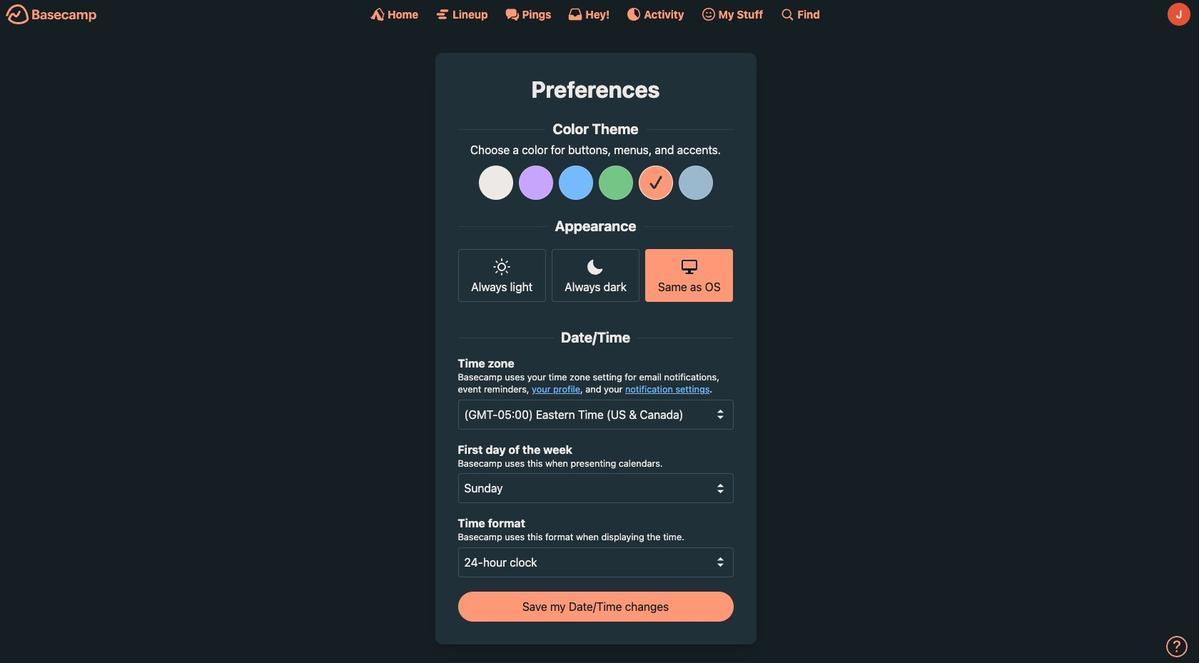 Task type: locate. For each thing, give the bounding box(es) containing it.
switch accounts image
[[6, 4, 97, 26]]

None submit
[[458, 592, 734, 622]]

jacobr image
[[1169, 2, 1191, 25]]



Task type: describe. For each thing, give the bounding box(es) containing it.
main element
[[0, 0, 1200, 28]]

keyboard shortcut: ⌘ + / image
[[781, 7, 795, 21]]



Task type: vqa. For each thing, say whether or not it's contained in the screenshot.
submit
yes



